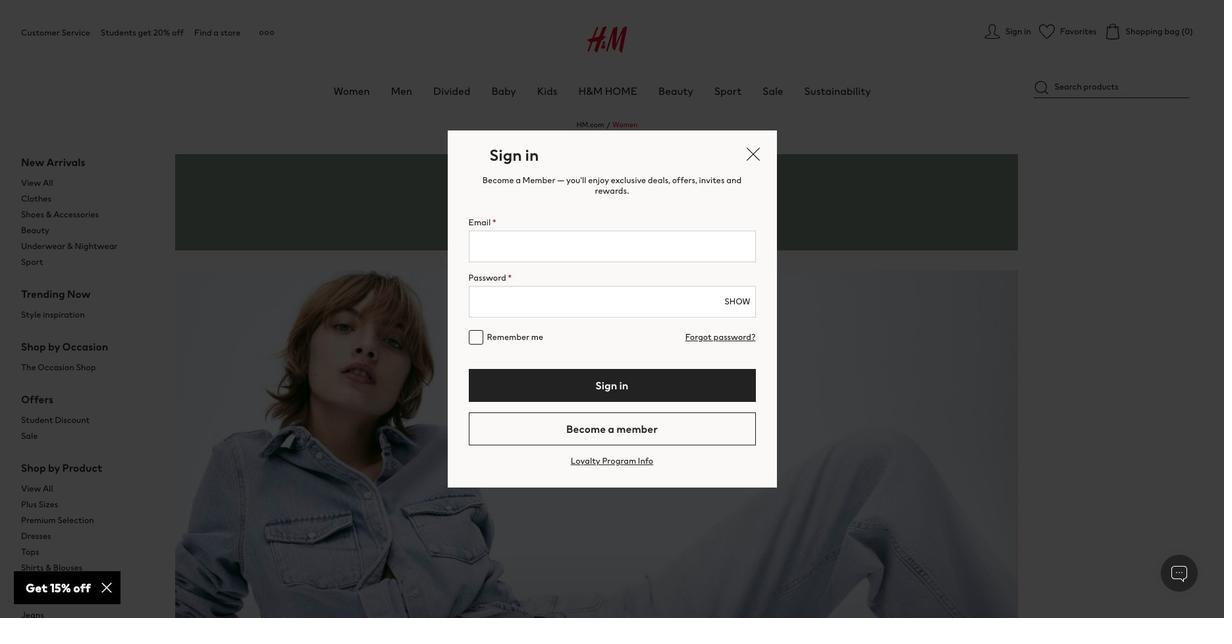 Task type: vqa. For each thing, say whether or not it's contained in the screenshot.
Mesh within the Mesh Sock Boots $64.99
no



Task type: describe. For each thing, give the bounding box(es) containing it.
close image
[[745, 146, 761, 162]]



Task type: locate. For each thing, give the bounding box(es) containing it.
header.primary.navigation element
[[21, 11, 1225, 98]]

group
[[469, 402, 756, 466]]

main content
[[0, 109, 1215, 618]]

dialog
[[448, 130, 777, 488]]

None password field
[[469, 286, 756, 318]]

None text field
[[469, 231, 756, 262]]



